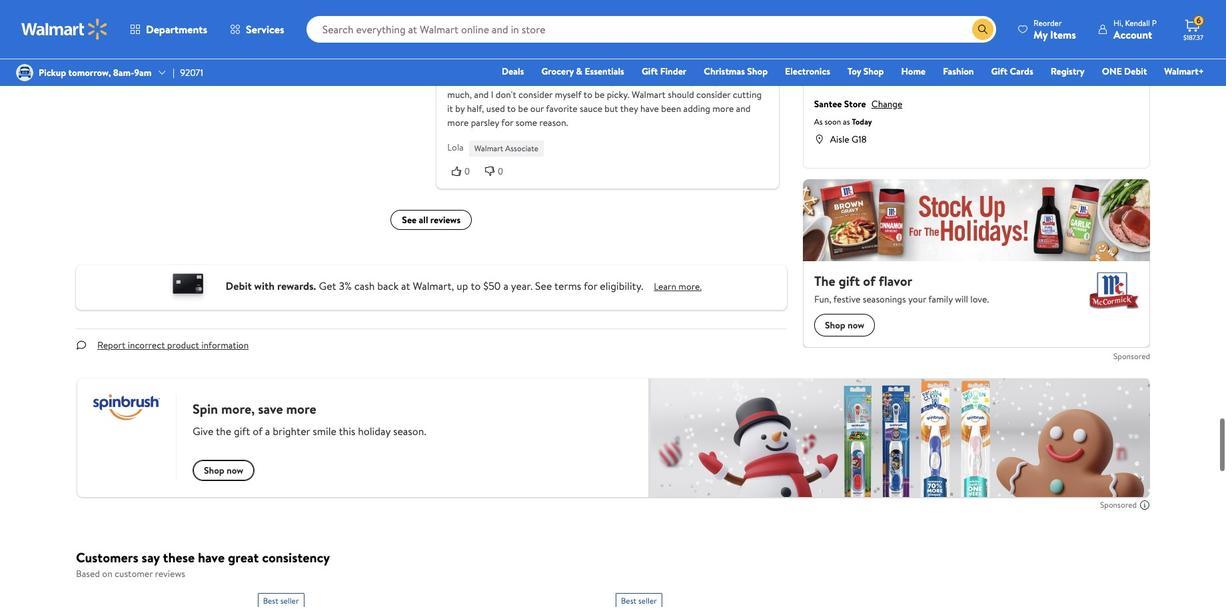 Task type: vqa. For each thing, say whether or not it's contained in the screenshot.
Electronics
yes



Task type: locate. For each thing, give the bounding box(es) containing it.
1 horizontal spatial see
[[536, 279, 552, 294]]

0 horizontal spatial of
[[657, 74, 666, 88]]

today
[[967, 53, 987, 64], [1077, 53, 1097, 64], [853, 116, 873, 127]]

dried up should
[[668, 74, 689, 88]]

0 horizontal spatial dried
[[495, 52, 519, 67]]

0 vertical spatial reviews
[[431, 214, 461, 227]]

1 gift from the left
[[642, 65, 658, 78]]

1 horizontal spatial shop
[[864, 65, 885, 78]]

1 vertical spatial and
[[737, 102, 751, 116]]

2 horizontal spatial to
[[584, 88, 593, 102]]

today for delivery
[[1077, 53, 1097, 64]]

learn
[[654, 280, 677, 294]]

0 horizontal spatial more
[[448, 116, 469, 130]]

essentials
[[585, 65, 625, 78]]

2 gift from the left
[[992, 65, 1008, 78]]

of right the out
[[861, 53, 868, 64]]

1 vertical spatial of
[[657, 74, 666, 88]]

for right terms
[[584, 279, 598, 294]]

 image
[[16, 64, 33, 81]]

1 vertical spatial sponsored
[[1101, 500, 1138, 511]]

1 horizontal spatial pickup
[[963, 41, 991, 54]]

1 shop from the left
[[748, 65, 768, 78]]

services
[[246, 22, 285, 37]]

toy shop link
[[842, 64, 891, 79]]

0 horizontal spatial today
[[853, 116, 873, 127]]

for
[[502, 116, 514, 130], [584, 279, 598, 294]]

cash
[[355, 279, 375, 294]]

0 horizontal spatial best seller
[[263, 596, 299, 607]]

aisle
[[831, 133, 850, 146]]

be down is
[[595, 88, 605, 102]]

0 vertical spatial be
[[595, 88, 605, 102]]

1 horizontal spatial reviews
[[431, 214, 461, 227]]

have inside it isn't even a flavorful herb, this sauce is packed full of dried parsley. just too much, and i don't consider myself to be picky. walmart should consider cutting it by half, used to be our favorite sauce but they have been adding more and more parsley for some reason.
[[641, 102, 660, 116]]

pickup today
[[963, 41, 991, 64]]

1 vertical spatial more
[[448, 116, 469, 130]]

1 horizontal spatial best seller
[[621, 596, 657, 607]]

be left 'our'
[[518, 102, 528, 116]]

gift cards link
[[986, 64, 1040, 79]]

0 horizontal spatial reviews
[[155, 567, 185, 581]]

sauce left but
[[580, 102, 603, 116]]

and
[[475, 88, 489, 102], [737, 102, 751, 116]]

incorrect
[[128, 339, 165, 352]]

pickup down intent image for pickup
[[963, 41, 991, 54]]

full
[[642, 74, 655, 88]]

my
[[1034, 27, 1048, 42]]

0 horizontal spatial consider
[[519, 88, 553, 102]]

search icon image
[[978, 24, 989, 35]]

items
[[1051, 27, 1077, 42]]

1 horizontal spatial to
[[507, 102, 516, 116]]

0 horizontal spatial to
[[471, 279, 481, 294]]

don't
[[496, 88, 517, 102]]

cards
[[1011, 65, 1034, 78]]

shop up cutting
[[748, 65, 768, 78]]

a right $50
[[504, 279, 509, 294]]

have right they
[[641, 102, 660, 116]]

0 vertical spatial have
[[641, 102, 660, 116]]

dried up flavorful
[[495, 52, 519, 67]]

0 horizontal spatial shop
[[748, 65, 768, 78]]

to right myself
[[584, 88, 593, 102]]

to right up
[[471, 279, 481, 294]]

consider down "parsley."
[[697, 88, 731, 102]]

1 horizontal spatial today
[[967, 53, 987, 64]]

to down the "don't"
[[507, 102, 516, 116]]

this
[[561, 74, 576, 88]]

consider
[[519, 88, 553, 102], [697, 88, 731, 102]]

see right year.
[[536, 279, 552, 294]]

it
[[448, 74, 454, 88]]

have left great
[[198, 549, 225, 567]]

santee store change as soon as today
[[815, 97, 903, 127]]

0
[[465, 166, 470, 177], [498, 166, 503, 177]]

0 horizontal spatial gift
[[642, 65, 658, 78]]

best seller
[[263, 596, 299, 607], [621, 596, 657, 607]]

1 vertical spatial sauce
[[580, 102, 603, 116]]

verified
[[493, 27, 521, 38]]

0 button down lola
[[448, 165, 481, 179]]

favorite
[[546, 102, 578, 116]]

gift left finder
[[642, 65, 658, 78]]

soon
[[825, 116, 842, 127]]

on
[[102, 567, 112, 581]]

1 horizontal spatial seller
[[639, 596, 657, 607]]

today inside pickup today
[[967, 53, 987, 64]]

a inside it isn't even a flavorful herb, this sauce is packed full of dried parsley. just too much, and i don't consider myself to be picky. walmart should consider cutting it by half, used to be our favorite sauce but they have been adding more and more parsley for some reason.
[[496, 74, 500, 88]]

1 vertical spatial for
[[584, 279, 598, 294]]

intent image for delivery image
[[1077, 19, 1098, 40]]

used
[[487, 102, 505, 116]]

report
[[97, 339, 126, 352]]

1 vertical spatial walmart
[[475, 143, 504, 154]]

registry
[[1051, 65, 1085, 78]]

2 shop from the left
[[864, 65, 885, 78]]

a right even
[[496, 74, 500, 88]]

best
[[263, 596, 279, 607], [621, 596, 637, 607]]

registry link
[[1045, 64, 1091, 79]]

purchase
[[523, 27, 554, 38]]

0 up see all reviews link on the left of page
[[465, 166, 470, 177]]

Search search field
[[307, 16, 997, 43]]

today up registry
[[1077, 53, 1097, 64]]

today up fashion
[[967, 53, 987, 64]]

sauce left is
[[578, 74, 601, 88]]

reviews right "all" at the top of the page
[[431, 214, 461, 227]]

customers say these have great consistency based on customer reviews
[[76, 549, 330, 581]]

0 down walmart associate
[[498, 166, 503, 177]]

1 horizontal spatial gift
[[992, 65, 1008, 78]]

debit left the with
[[226, 279, 252, 294]]

gift
[[642, 65, 658, 78], [992, 65, 1008, 78]]

1 horizontal spatial 0
[[498, 166, 503, 177]]

and down cutting
[[737, 102, 751, 116]]

much
[[467, 52, 492, 67]]

0 vertical spatial to
[[584, 88, 593, 102]]

by
[[456, 102, 465, 116]]

1 vertical spatial pickup
[[39, 66, 66, 79]]

of
[[861, 53, 868, 64], [657, 74, 666, 88]]

0 horizontal spatial be
[[518, 102, 528, 116]]

hi, kendall p account
[[1114, 17, 1158, 42]]

parsley
[[471, 116, 500, 130]]

have
[[641, 102, 660, 116], [198, 549, 225, 567]]

consider up 'our'
[[519, 88, 553, 102]]

0 horizontal spatial have
[[198, 549, 225, 567]]

sauce
[[578, 74, 601, 88], [580, 102, 603, 116]]

for down used at the left top of page
[[502, 116, 514, 130]]

electronics link
[[780, 64, 837, 79]]

0 horizontal spatial see
[[402, 214, 417, 227]]

fashion
[[944, 65, 975, 78]]

1 vertical spatial dried
[[668, 74, 689, 88]]

0 horizontal spatial walmart
[[475, 143, 504, 154]]

0 horizontal spatial a
[[496, 74, 500, 88]]

just
[[723, 74, 740, 88]]

some
[[516, 116, 538, 130]]

herb,
[[538, 74, 559, 88]]

be
[[595, 88, 605, 102], [518, 102, 528, 116]]

1 horizontal spatial dried
[[668, 74, 689, 88]]

walmart inside it isn't even a flavorful herb, this sauce is packed full of dried parsley. just too much, and i don't consider myself to be picky. walmart should consider cutting it by half, used to be our favorite sauce but they have been adding more and more parsley for some reason.
[[632, 88, 666, 102]]

intent image for pickup image
[[966, 19, 988, 40]]

1 horizontal spatial of
[[861, 53, 868, 64]]

0 vertical spatial for
[[502, 116, 514, 130]]

0 vertical spatial of
[[861, 53, 868, 64]]

2 0 button from the left
[[481, 165, 514, 179]]

see all reviews
[[402, 214, 461, 227]]

home link
[[896, 64, 932, 79]]

0 button
[[448, 165, 481, 179], [481, 165, 514, 179]]

0 horizontal spatial for
[[502, 116, 514, 130]]

today right as
[[853, 116, 873, 127]]

pickup for tomorrow,
[[39, 66, 66, 79]]

debit with rewards. get 3% cash back at walmart, up to $50 a year. see terms for eligibility.
[[226, 279, 644, 294]]

1 horizontal spatial consider
[[697, 88, 731, 102]]

our
[[531, 102, 544, 116]]

1 vertical spatial reviews
[[155, 567, 185, 581]]

0 vertical spatial a
[[496, 74, 500, 88]]

Walmart Site-Wide search field
[[307, 16, 997, 43]]

and left i in the top left of the page
[[475, 88, 489, 102]]

more down by
[[448, 116, 469, 130]]

1 horizontal spatial walmart
[[632, 88, 666, 102]]

walmart down parsley
[[475, 143, 504, 154]]

debit
[[1125, 65, 1148, 78], [226, 279, 252, 294]]

walmart image
[[21, 19, 108, 40]]

with
[[254, 279, 275, 294]]

see left "all" at the top of the page
[[402, 214, 417, 227]]

0 vertical spatial walmart
[[632, 88, 666, 102]]

associate
[[506, 143, 539, 154]]

0 vertical spatial pickup
[[963, 41, 991, 54]]

reviews
[[431, 214, 461, 227], [155, 567, 185, 581]]

grocery
[[542, 65, 574, 78]]

more right adding
[[713, 102, 734, 116]]

1 horizontal spatial a
[[504, 279, 509, 294]]

of right full
[[657, 74, 666, 88]]

debit right one
[[1125, 65, 1148, 78]]

2 consider from the left
[[697, 88, 731, 102]]

eligibility.
[[600, 279, 644, 294]]

1 horizontal spatial more
[[713, 102, 734, 116]]

0 horizontal spatial best
[[263, 596, 279, 607]]

1 vertical spatial see
[[536, 279, 552, 294]]

1 horizontal spatial best
[[621, 596, 637, 607]]

0 horizontal spatial seller
[[281, 596, 299, 607]]

1 vertical spatial have
[[198, 549, 225, 567]]

shipping out of stock
[[845, 41, 889, 64]]

deals link
[[496, 64, 530, 79]]

0 vertical spatial and
[[475, 88, 489, 102]]

0 horizontal spatial pickup
[[39, 66, 66, 79]]

gift left cards
[[992, 65, 1008, 78]]

see
[[402, 214, 417, 227], [536, 279, 552, 294]]

shop down stock
[[864, 65, 885, 78]]

0 horizontal spatial debit
[[226, 279, 252, 294]]

1 horizontal spatial be
[[595, 88, 605, 102]]

reorder
[[1034, 17, 1063, 28]]

pickup for today
[[963, 41, 991, 54]]

2 0 from the left
[[498, 166, 503, 177]]

1 horizontal spatial for
[[584, 279, 598, 294]]

fashion link
[[938, 64, 981, 79]]

0 vertical spatial debit
[[1125, 65, 1148, 78]]

1 0 from the left
[[465, 166, 470, 177]]

0 button down walmart associate
[[481, 165, 514, 179]]

1 horizontal spatial debit
[[1125, 65, 1148, 78]]

today inside delivery today
[[1077, 53, 1097, 64]]

1 vertical spatial debit
[[226, 279, 252, 294]]

pickup left tomorrow,
[[39, 66, 66, 79]]

1 horizontal spatial have
[[641, 102, 660, 116]]

2 horizontal spatial today
[[1077, 53, 1097, 64]]

one debit card image
[[161, 271, 215, 305]]

0 horizontal spatial and
[[475, 88, 489, 102]]

0 horizontal spatial 0
[[465, 166, 470, 177]]

back
[[378, 279, 399, 294]]

reviews down these
[[155, 567, 185, 581]]

walmart down full
[[632, 88, 666, 102]]

report incorrect product information
[[97, 339, 249, 352]]

is
[[603, 74, 609, 88]]



Task type: describe. For each thing, give the bounding box(es) containing it.
too much dried herb.
[[448, 52, 546, 67]]

today for pickup
[[967, 53, 987, 64]]

9am
[[134, 66, 152, 79]]

rewards.
[[277, 279, 316, 294]]

at
[[401, 279, 411, 294]]

walmart+ link
[[1159, 64, 1211, 79]]

toy
[[848, 65, 862, 78]]

customers
[[76, 549, 139, 567]]

hi,
[[1114, 17, 1124, 28]]

debit inside 'link'
[[1125, 65, 1148, 78]]

herb.
[[522, 52, 546, 67]]

half,
[[467, 102, 484, 116]]

out
[[845, 53, 859, 64]]

0 vertical spatial see
[[402, 214, 417, 227]]

g18
[[852, 133, 867, 146]]

have inside 'customers say these have great consistency based on customer reviews'
[[198, 549, 225, 567]]

say
[[142, 549, 160, 567]]

p
[[1153, 17, 1158, 28]]

christmas shop
[[704, 65, 768, 78]]

of inside 'shipping out of stock'
[[861, 53, 868, 64]]

shop for christmas shop
[[748, 65, 768, 78]]

aisle g18
[[831, 133, 867, 146]]

gift for gift finder
[[642, 65, 658, 78]]

stock
[[870, 53, 889, 64]]

i
[[491, 88, 494, 102]]

parsley.
[[691, 74, 721, 88]]

deals
[[502, 65, 524, 78]]

much,
[[448, 88, 472, 102]]

terms
[[555, 279, 582, 294]]

ad disclaimer and feedback image
[[1140, 500, 1151, 511]]

gift for gift cards
[[992, 65, 1008, 78]]

customer
[[115, 567, 153, 581]]

reviews inside 'customers say these have great consistency based on customer reviews'
[[155, 567, 185, 581]]

flavorful
[[502, 74, 536, 88]]

walmart,
[[413, 279, 454, 294]]

grocery & essentials
[[542, 65, 625, 78]]

grocery & essentials link
[[536, 64, 631, 79]]

dried inside it isn't even a flavorful herb, this sauce is packed full of dried parsley. just too much, and i don't consider myself to be picky. walmart should consider cutting it by half, used to be our favorite sauce but they have been adding more and more parsley for some reason.
[[668, 74, 689, 88]]

packed
[[611, 74, 640, 88]]

walmart+
[[1165, 65, 1205, 78]]

1 vertical spatial to
[[507, 102, 516, 116]]

christmas
[[704, 65, 746, 78]]

1 vertical spatial be
[[518, 102, 528, 116]]

0 vertical spatial dried
[[495, 52, 519, 67]]

too
[[448, 52, 464, 67]]

&
[[577, 65, 583, 78]]

too
[[742, 74, 756, 88]]

more.
[[679, 280, 702, 294]]

home
[[902, 65, 926, 78]]

6 $187.37
[[1184, 15, 1204, 42]]

as
[[844, 116, 851, 127]]

santee
[[815, 97, 843, 111]]

see all reviews link
[[391, 211, 472, 231]]

get
[[319, 279, 337, 294]]

today inside santee store change as soon as today
[[853, 116, 873, 127]]

1 best seller from the left
[[263, 596, 299, 607]]

account
[[1114, 27, 1153, 42]]

all
[[419, 214, 428, 227]]

shop for toy shop
[[864, 65, 885, 78]]

lola
[[448, 141, 464, 154]]

departments button
[[119, 13, 219, 45]]

store
[[845, 97, 867, 111]]

toy shop
[[848, 65, 885, 78]]

one debit
[[1103, 65, 1148, 78]]

gift finder link
[[636, 64, 693, 79]]

adding
[[684, 102, 711, 116]]

gift finder
[[642, 65, 687, 78]]

one debit link
[[1097, 64, 1154, 79]]

0 vertical spatial sponsored
[[1114, 351, 1151, 362]]

1 horizontal spatial and
[[737, 102, 751, 116]]

one debit card  debit with rewards. get 3% cash back at walmart, up to $50 a year. see terms for eligibility. learn more. element
[[654, 280, 702, 294]]

1 0 button from the left
[[448, 165, 481, 179]]

2 vertical spatial to
[[471, 279, 481, 294]]

myself
[[555, 88, 582, 102]]

as
[[815, 116, 823, 127]]

report incorrect product information button
[[87, 329, 260, 361]]

change button
[[872, 97, 903, 111]]

2 seller from the left
[[639, 596, 657, 607]]

kendall
[[1126, 17, 1151, 28]]

0 vertical spatial sauce
[[578, 74, 601, 88]]

should
[[668, 88, 695, 102]]

1 best from the left
[[263, 596, 279, 607]]

reason.
[[540, 116, 569, 130]]

based
[[76, 567, 100, 581]]

1 consider from the left
[[519, 88, 553, 102]]

6
[[1197, 15, 1202, 26]]

1 seller from the left
[[281, 596, 299, 607]]

of inside it isn't even a flavorful herb, this sauce is packed full of dried parsley. just too much, and i don't consider myself to be picky. walmart should consider cutting it by half, used to be our favorite sauce but they have been adding more and more parsley for some reason.
[[657, 74, 666, 88]]

electronics
[[786, 65, 831, 78]]

3%
[[339, 279, 352, 294]]

isn't
[[456, 74, 472, 88]]

verified purchase
[[493, 27, 554, 38]]

1 vertical spatial a
[[504, 279, 509, 294]]

it isn't even a flavorful herb, this sauce is packed full of dried parsley. just too much, and i don't consider myself to be picky. walmart should consider cutting it by half, used to be our favorite sauce but they have been adding more and more parsley for some reason.
[[448, 74, 762, 130]]

pickup tomorrow, 8am-9am
[[39, 66, 152, 79]]

product
[[167, 339, 199, 352]]

2 best seller from the left
[[621, 596, 657, 607]]

these
[[163, 549, 195, 567]]

walmart associate
[[475, 143, 539, 154]]

for inside it isn't even a flavorful herb, this sauce is packed full of dried parsley. just too much, and i don't consider myself to be picky. walmart should consider cutting it by half, used to be our favorite sauce but they have been adding more and more parsley for some reason.
[[502, 116, 514, 130]]

2 best from the left
[[621, 596, 637, 607]]

services button
[[219, 13, 296, 45]]

consistency
[[262, 549, 330, 567]]

delivery
[[1070, 41, 1104, 54]]

intent image for shipping image
[[856, 19, 878, 40]]

but
[[605, 102, 619, 116]]

| 92071
[[173, 66, 203, 79]]

$50
[[484, 279, 501, 294]]

even
[[474, 74, 494, 88]]

cutting
[[733, 88, 762, 102]]

picky.
[[607, 88, 630, 102]]

8am-
[[113, 66, 134, 79]]

0 vertical spatial more
[[713, 102, 734, 116]]

one
[[1103, 65, 1123, 78]]



